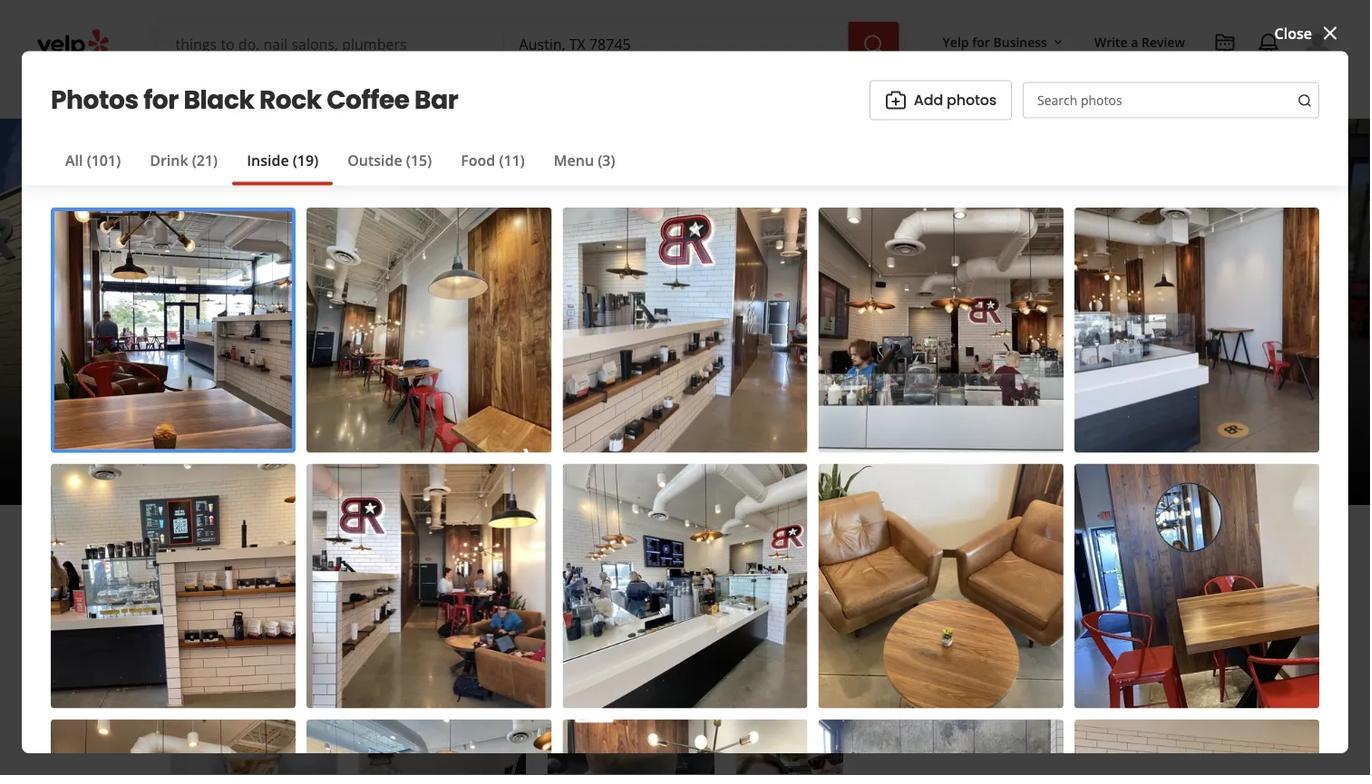 Task type: locate. For each thing, give the bounding box(es) containing it.
0 horizontal spatial bar
[[414, 82, 458, 118]]

menu (3)
[[554, 150, 615, 170]]

coffee & tea , juice bars & smoothies
[[306, 417, 570, 437]]

bars
[[443, 417, 475, 437]]

24 add photo v2 image
[[885, 89, 907, 111]]

1 vertical spatial order
[[1037, 719, 1077, 739]]

write a review link
[[1087, 25, 1192, 58]]

black
[[183, 82, 254, 118], [166, 309, 289, 370]]

-
[[271, 447, 276, 467]]

0 vertical spatial menu
[[554, 150, 594, 170]]

menu
[[554, 150, 594, 170], [166, 640, 217, 666]]

photo of black rock coffee bar - austin, tx, us. no particular reason for this shot, i just liked it. image
[[469, 119, 855, 505]]

view full menu
[[715, 688, 823, 708]]

yelp for business button
[[935, 25, 1073, 58]]

juice
[[404, 417, 439, 437]]

order up 'delivery' at the bottom of page
[[888, 557, 939, 582]]

see all 101 photos
[[1051, 437, 1174, 457]]

16 claim filled v2 image
[[166, 420, 181, 434]]

order right the start
[[1037, 719, 1077, 739]]

1 horizontal spatial services
[[471, 80, 519, 98]]

am
[[244, 447, 267, 467]]

coffee up pm
[[306, 417, 353, 437]]

see left hours
[[353, 450, 372, 465]]

drink (21)
[[150, 150, 218, 170]]

(101)
[[87, 150, 121, 170]]

coffee up reviews)
[[414, 309, 558, 370]]

add for add photos
[[914, 90, 943, 110]]

Search photos text field
[[1023, 82, 1319, 118]]

24 save outline v2 image
[[599, 550, 620, 572]]

write for write a review
[[210, 551, 247, 571]]

popular
[[166, 688, 223, 708]]

a inside write a review link
[[1131, 33, 1138, 50]]

0 vertical spatial a
[[1131, 33, 1138, 50]]

food left (11)
[[461, 150, 495, 170]]

tab list containing delivery
[[888, 604, 1060, 640]]

2 services from the left
[[471, 80, 519, 98]]

search image
[[863, 34, 885, 55]]

order
[[888, 557, 939, 582], [1037, 719, 1077, 739]]

(21)
[[192, 150, 218, 170]]

menu element
[[137, 610, 906, 775]]

2 vertical spatial coffee
[[306, 417, 353, 437]]

1 vertical spatial add
[[377, 551, 406, 571]]

see
[[1051, 437, 1077, 457], [353, 450, 372, 465]]

0 vertical spatial order
[[888, 557, 939, 582]]

None search field
[[161, 22, 903, 65]]

see hours
[[353, 450, 405, 465]]

open
[[166, 447, 204, 467]]

1 vertical spatial tab list
[[888, 604, 1060, 640]]

15-
[[1028, 670, 1046, 687]]

inside
[[247, 150, 289, 170]]

menu for menu (3)
[[554, 150, 594, 170]]

view
[[715, 688, 750, 708]]

outside
[[347, 150, 402, 170]]

1 horizontal spatial see
[[1051, 437, 1077, 457]]

bar
[[414, 82, 458, 118], [567, 309, 643, 370]]

user actions element
[[928, 23, 1359, 134]]

start order
[[999, 719, 1077, 739]]

0 vertical spatial for
[[972, 33, 990, 50]]

0 vertical spatial write
[[1094, 33, 1128, 50]]

photos for black rock coffee bar
[[51, 82, 458, 118]]

claimed
[[185, 417, 242, 437]]

1 horizontal spatial add
[[914, 90, 943, 110]]

add photo
[[377, 551, 452, 571]]

25
[[1046, 670, 1061, 687]]

0 horizontal spatial add
[[377, 551, 406, 571]]

1 vertical spatial menu
[[166, 640, 217, 666]]

services right auto
[[471, 80, 519, 98]]

menu up popular
[[166, 640, 217, 666]]

1 vertical spatial write
[[210, 551, 247, 571]]

1 horizontal spatial food
[[943, 557, 987, 582]]

black up 4.1 star rating "image"
[[166, 309, 289, 370]]

add photo link
[[332, 541, 467, 581]]

0 horizontal spatial services
[[337, 80, 385, 98]]

write inside write a review link
[[1094, 33, 1128, 50]]

review
[[1142, 33, 1185, 50]]

1 horizontal spatial write
[[1094, 33, 1128, 50]]

& left "tea" on the bottom
[[356, 417, 367, 437]]

5:00
[[212, 447, 240, 467]]

fees
[[909, 670, 938, 687]]

0 horizontal spatial write
[[210, 551, 247, 571]]

no fees
[[888, 670, 938, 687]]

close button
[[1275, 22, 1341, 44]]

coffee
[[327, 82, 409, 118], [414, 309, 558, 370], [306, 417, 353, 437]]

yelp for business
[[943, 33, 1047, 50]]

iced caramel blondie image
[[547, 727, 714, 775]]

0 horizontal spatial photos
[[947, 90, 996, 110]]

see inside "link"
[[353, 450, 372, 465]]

order inside button
[[1037, 719, 1077, 739]]

services left 24 chevron down v2 icon
[[337, 80, 385, 98]]

tab list containing all (101)
[[51, 149, 630, 186]]

for up drink
[[143, 82, 178, 118]]

see for see all 101 photos
[[1051, 437, 1077, 457]]

0 horizontal spatial menu
[[166, 640, 217, 666]]

auto services
[[440, 80, 519, 98]]

rock up inside (19)
[[259, 82, 322, 118]]

full
[[754, 688, 778, 708]]

pm
[[312, 447, 334, 467]]

menu left (3)
[[554, 150, 594, 170]]

0 vertical spatial food
[[461, 150, 495, 170]]

a inside write a review link
[[251, 551, 260, 571]]

add photos link
[[869, 80, 1012, 120]]

1 horizontal spatial photos
[[1124, 437, 1174, 457]]

rock up 4.1 at the left
[[298, 309, 406, 370]]

1 vertical spatial for
[[143, 82, 178, 118]]

1 vertical spatial bar
[[567, 309, 643, 370]]

1 vertical spatial black
[[166, 309, 289, 370]]

photos
[[947, 90, 996, 110], [1124, 437, 1174, 457]]

0 horizontal spatial a
[[251, 551, 260, 571]]

24 share v2 image
[[490, 550, 512, 572]]

close
[[1275, 23, 1312, 43]]

auto
[[440, 80, 468, 98]]

all
[[65, 150, 83, 170]]

share
[[519, 551, 561, 571]]

0 horizontal spatial tab list
[[51, 149, 630, 186]]

write left review
[[1094, 33, 1128, 50]]

0 vertical spatial bar
[[414, 82, 458, 118]]

&
[[356, 417, 367, 437], [479, 417, 490, 437]]

1 vertical spatial a
[[251, 551, 260, 571]]

photo of black rock coffee bar - austin, tx, us. well shoot, when did they build this place. live & hopping on a tuesday morning at 10. image
[[0, 119, 179, 505]]

write for write a review
[[1094, 33, 1128, 50]]

1 horizontal spatial for
[[972, 33, 990, 50]]

for
[[972, 33, 990, 50], [143, 82, 178, 118]]

yelp
[[943, 33, 969, 50]]

0 horizontal spatial &
[[356, 417, 367, 437]]

0 horizontal spatial see
[[353, 450, 372, 465]]

0 vertical spatial add
[[914, 90, 943, 110]]

1 services from the left
[[337, 80, 385, 98]]

see left all
[[1051, 437, 1077, 457]]

save
[[628, 551, 663, 571]]

tab list
[[51, 149, 630, 186], [888, 604, 1060, 640]]

1 horizontal spatial order
[[1037, 719, 1077, 739]]

add right 24 camera v2 icon
[[377, 551, 406, 571]]

1 & from the left
[[356, 417, 367, 437]]

food up 'delivery' at the bottom of page
[[943, 557, 987, 582]]

1 vertical spatial rock
[[298, 309, 406, 370]]

1 horizontal spatial &
[[479, 417, 490, 437]]

for right the yelp
[[972, 33, 990, 50]]

iced mexican mocha image
[[736, 727, 903, 775]]

write inside write a review link
[[210, 551, 247, 571]]

0 vertical spatial tab list
[[51, 149, 630, 186]]

0 horizontal spatial for
[[143, 82, 178, 118]]

write right 24 star v2 icon
[[210, 551, 247, 571]]

for inside button
[[972, 33, 990, 50]]

0 horizontal spatial food
[[461, 150, 495, 170]]

food
[[461, 150, 495, 170], [943, 557, 987, 582]]

a for review
[[251, 551, 260, 571]]

add right 24 add photo v2
[[914, 90, 943, 110]]

black up (21)
[[183, 82, 254, 118]]

4.1 star rating image
[[166, 373, 326, 402]]

a
[[1131, 33, 1138, 50], [251, 551, 260, 571]]

services for auto services
[[471, 80, 519, 98]]

1 horizontal spatial a
[[1131, 33, 1138, 50]]

& right bars
[[479, 417, 490, 437]]

coffee up outside
[[327, 82, 409, 118]]

write
[[1094, 33, 1128, 50], [210, 551, 247, 571]]

home
[[298, 80, 334, 98]]

see hours link
[[345, 447, 413, 469]]

24 camera v2 image
[[348, 550, 370, 572]]

24 chevron down v2 image
[[389, 78, 411, 100]]

photos right 101
[[1124, 437, 1174, 457]]

search image
[[1298, 93, 1312, 108]]

rock
[[259, 82, 322, 118], [298, 309, 406, 370]]

1 vertical spatial food
[[943, 557, 987, 582]]

see inside 'link'
[[1051, 437, 1077, 457]]

photos down the yelp
[[947, 90, 996, 110]]

menu
[[782, 688, 823, 708]]

reviews)
[[386, 377, 444, 397]]

1 vertical spatial photos
[[1124, 437, 1174, 457]]

101
[[1101, 437, 1120, 457]]

save button
[[583, 541, 678, 581]]

0 vertical spatial black
[[183, 82, 254, 118]]

1 horizontal spatial menu
[[554, 150, 594, 170]]

services for home services
[[337, 80, 385, 98]]

1 horizontal spatial tab list
[[888, 604, 1060, 640]]

drinks
[[226, 688, 272, 708]]

services
[[337, 80, 385, 98], [471, 80, 519, 98]]



Task type: vqa. For each thing, say whether or not it's contained in the screenshot.
See related to See all 101 photos
yes



Task type: describe. For each thing, give the bounding box(es) containing it.
mins
[[1064, 670, 1093, 687]]

takeout tab panel
[[888, 640, 1060, 647]]

0 horizontal spatial order
[[888, 557, 939, 582]]

a for review
[[1131, 33, 1138, 50]]

(19)
[[293, 150, 318, 170]]

see all 101 photos link
[[1021, 425, 1204, 469]]

write a review
[[1094, 33, 1185, 50]]

review
[[264, 551, 311, 571]]

for for black
[[143, 82, 178, 118]]

write a review link
[[166, 541, 325, 581]]

all
[[1081, 437, 1098, 457]]

,
[[397, 417, 401, 437]]

view full menu link
[[715, 688, 843, 708]]

0 vertical spatial coffee
[[327, 82, 409, 118]]

photos
[[51, 82, 138, 118]]

restaurants link
[[158, 65, 284, 118]]

24 chevron down v2 image
[[247, 78, 269, 100]]

menu for menu
[[166, 640, 217, 666]]

14 chevron right outline image
[[831, 692, 843, 705]]

delivery
[[902, 605, 960, 624]]

previous image
[[25, 297, 47, 319]]

1 horizontal spatial bar
[[567, 309, 643, 370]]

takeout
[[989, 605, 1046, 624]]

in
[[1013, 670, 1024, 687]]

order food
[[888, 557, 987, 582]]

24 close v2 image
[[1319, 22, 1341, 44]]

start order button
[[888, 709, 1188, 749]]

(15)
[[406, 150, 432, 170]]

coffee & tea link
[[306, 417, 397, 437]]

hours
[[375, 450, 405, 465]]

write a review
[[210, 551, 311, 571]]

auto services link
[[425, 65, 559, 118]]

restaurants
[[173, 80, 244, 98]]

for for business
[[972, 33, 990, 50]]

notifications image
[[1258, 33, 1279, 54]]

photos inside 'link'
[[1124, 437, 1174, 457]]

(92 reviews) link
[[361, 377, 444, 397]]

16 chevron down v2 image
[[1051, 35, 1065, 50]]

popular drinks
[[166, 688, 272, 708]]

up
[[994, 670, 1010, 687]]

add for add photo
[[377, 551, 406, 571]]

0 vertical spatial photos
[[947, 90, 996, 110]]

2 & from the left
[[479, 417, 490, 437]]

share button
[[475, 541, 576, 581]]

(11)
[[499, 150, 525, 170]]

drink
[[150, 150, 188, 170]]

4.1
[[337, 377, 357, 397]]

photo of black rock coffee bar - austin, tx, us. outside seating image
[[855, 119, 1370, 505]]

$$
[[265, 417, 282, 437]]

inside (19)
[[247, 150, 318, 170]]

business
[[993, 33, 1047, 50]]

4.1 (92 reviews)
[[337, 377, 444, 397]]

start
[[999, 719, 1033, 739]]

all (101)
[[65, 150, 121, 170]]

(3)
[[598, 150, 615, 170]]

pick up in 15-25 mins
[[968, 670, 1093, 687]]

0 vertical spatial rock
[[259, 82, 322, 118]]

next image
[[1323, 297, 1345, 319]]

24 star v2 image
[[181, 550, 203, 572]]

food (11)
[[461, 150, 525, 170]]

tea
[[371, 417, 397, 437]]

black rock coffee bar
[[166, 309, 643, 370]]

juice bars & smoothies link
[[404, 417, 570, 437]]

7:00
[[279, 447, 308, 467]]

no
[[888, 670, 906, 687]]

add photos
[[914, 90, 996, 110]]

hot chocolate image
[[359, 727, 525, 775]]

outside (15)
[[347, 150, 432, 170]]

photo of black rock coffee bar - austin, tx, us. obligatory focus art. image
[[179, 119, 469, 505]]

home services link
[[284, 65, 425, 118]]

1 vertical spatial coffee
[[414, 309, 558, 370]]

projects image
[[1214, 33, 1236, 54]]

cold brew image
[[170, 727, 337, 775]]

home services
[[298, 80, 385, 98]]

smoothies
[[494, 417, 570, 437]]

(92
[[361, 377, 382, 397]]

open 5:00 am - 7:00 pm
[[166, 447, 334, 467]]

see for see hours
[[353, 450, 372, 465]]

business categories element
[[158, 65, 1334, 118]]

photo
[[410, 551, 452, 571]]



